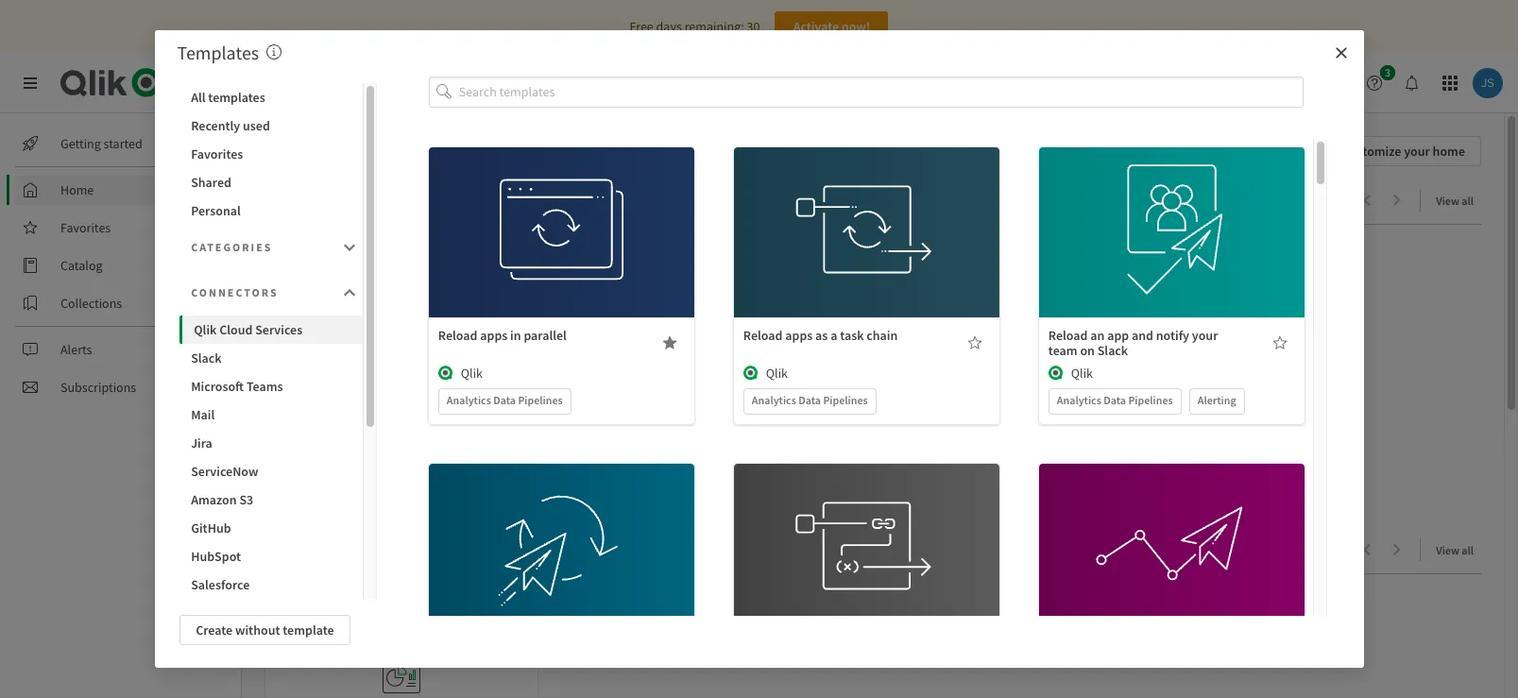 Task type: vqa. For each thing, say whether or not it's contained in the screenshot.
the used within the Recently used Button
yes



Task type: describe. For each thing, give the bounding box(es) containing it.
templates are pre-built automations that help you automate common business workflows. get started by selecting one of the pre-built templates or choose the blank canvas to build an automation from scratch. image
[[267, 44, 282, 60]]

templates
[[208, 89, 265, 106]]

jira button
[[180, 429, 363, 457]]

recently inside button
[[191, 117, 240, 134]]

1 horizontal spatial recently used
[[291, 538, 404, 562]]

salesforce button
[[180, 571, 363, 599]]

reload apps as a task chain
[[743, 327, 898, 344]]

parallel
[[524, 327, 567, 344]]

slack button
[[180, 344, 363, 372]]

templates are pre-built automations that help you automate common business workflows. get started by selecting one of the pre-built templates or choose the blank canvas to build an automation from scratch. tooltip
[[267, 41, 282, 64]]

qlik cloud services button
[[180, 316, 363, 344]]

view all for analytics to explore
[[1436, 194, 1474, 208]]

apps for as
[[785, 327, 813, 344]]

updated 10 minutes ago link
[[265, 240, 538, 471]]

recently used button
[[180, 111, 363, 140]]

github button
[[180, 514, 363, 542]]

analytics data pipelines for as
[[752, 393, 868, 407]]

all for analytics to explore
[[1462, 194, 1474, 208]]

explore
[[389, 189, 450, 213]]

customize your home button
[[1307, 136, 1481, 166]]

home
[[1433, 143, 1465, 160]]

on
[[1080, 342, 1095, 359]]

connectors button
[[180, 274, 363, 312]]

getting started link
[[15, 128, 227, 159]]

qlik for reload apps as a task chain
[[766, 364, 788, 381]]

qlik inside button
[[194, 321, 217, 338]]

analytics down templates
[[186, 71, 257, 94]]

customize
[[1342, 143, 1401, 160]]

a
[[831, 327, 837, 344]]

analytics down on on the right of page
[[1057, 393, 1101, 407]]

chain
[[867, 327, 898, 344]]

hubspot
[[191, 548, 241, 565]]

servicenow
[[191, 463, 258, 480]]

started
[[104, 135, 142, 152]]

jira
[[191, 435, 212, 452]]

add to favorites image for chain
[[967, 335, 982, 350]]

alerting
[[1198, 393, 1236, 407]]

qlik for reload apps in parallel
[[461, 364, 483, 381]]

favorites button
[[180, 140, 363, 168]]

alerts
[[60, 341, 92, 358]]

1 horizontal spatial recently
[[291, 538, 361, 562]]

favorites link
[[15, 213, 227, 243]]

view all link for analytics to explore
[[1436, 188, 1481, 212]]

main content containing analytics to explore
[[234, 113, 1518, 698]]

as
[[815, 327, 828, 344]]

reload apps in parallel
[[438, 327, 567, 344]]

1 horizontal spatial used
[[365, 538, 404, 562]]

microsoft
[[191, 378, 244, 395]]

reload an app and notify your team on slack
[[1048, 327, 1218, 359]]

analytics to explore link
[[291, 189, 458, 213]]

ask
[[1141, 75, 1162, 92]]

activate
[[793, 18, 839, 35]]

connectors
[[191, 285, 278, 299]]

qlik image for reload apps as a task chain
[[743, 365, 758, 380]]

salesforce
[[191, 576, 250, 593]]

categories
[[191, 240, 273, 254]]

0 vertical spatial services
[[261, 71, 327, 94]]

template inside button
[[283, 622, 334, 639]]

in
[[510, 327, 521, 344]]

catalog link
[[15, 250, 227, 281]]

analytics down reload apps as a task chain
[[752, 393, 796, 407]]

remaining:
[[685, 18, 744, 35]]

subscriptions
[[60, 379, 136, 396]]

updated
[[298, 443, 339, 457]]

home
[[60, 181, 94, 198]]

qlik image for reload an app and notify your team on slack
[[1048, 365, 1064, 380]]

collections link
[[15, 288, 227, 318]]

qlik for reload an app and notify your team on slack
[[1071, 364, 1093, 381]]

team
[[1048, 342, 1078, 359]]

reload for reload apps in parallel
[[438, 327, 478, 344]]

hubspot button
[[180, 542, 363, 571]]

shared
[[191, 174, 231, 191]]

view for analytics to explore
[[1436, 194, 1459, 208]]

30
[[747, 18, 760, 35]]

ask insight advisor
[[1141, 75, 1249, 92]]

personal
[[191, 202, 241, 219]]

view for recently used
[[1436, 543, 1459, 557]]



Task type: locate. For each thing, give the bounding box(es) containing it.
alerts link
[[15, 334, 227, 365]]

activate now!
[[793, 18, 870, 35]]

recently up salesforce button
[[291, 538, 361, 562]]

2 view all from the top
[[1436, 543, 1474, 557]]

analytics
[[186, 71, 257, 94], [291, 189, 365, 213], [447, 393, 491, 407], [752, 393, 796, 407], [1057, 393, 1101, 407]]

favorites inside navigation pane element
[[60, 219, 111, 236]]

apps left as on the right
[[785, 327, 813, 344]]

1 add to favorites image from the left
[[967, 335, 982, 350]]

view all for recently used
[[1436, 543, 1474, 557]]

recently
[[191, 117, 240, 134], [291, 538, 361, 562]]

qlik image down reload apps as a task chain
[[743, 365, 758, 380]]

0 horizontal spatial apps
[[480, 327, 508, 344]]

1 view all from the top
[[1436, 194, 1474, 208]]

data
[[493, 393, 516, 407], [798, 393, 821, 407], [1104, 393, 1126, 407]]

analytics data pipelines down on on the right of page
[[1057, 393, 1173, 407]]

used
[[243, 117, 270, 134], [365, 538, 404, 562]]

1 analytics data pipelines from the left
[[447, 393, 563, 407]]

create
[[196, 622, 233, 639]]

favorites up shared
[[191, 145, 243, 162]]

1 view from the top
[[1436, 194, 1459, 208]]

2 apps from the left
[[785, 327, 813, 344]]

qlik image
[[743, 365, 758, 380], [1048, 365, 1064, 380]]

recently used up salesforce button
[[291, 538, 404, 562]]

2 qlik image from the left
[[1048, 365, 1064, 380]]

create without template
[[196, 622, 334, 639]]

1 horizontal spatial add to favorites image
[[1272, 335, 1287, 350]]

favorites inside button
[[191, 145, 243, 162]]

app
[[1107, 327, 1129, 344]]

pipelines down parallel
[[518, 393, 563, 407]]

1 data from the left
[[493, 393, 516, 407]]

an
[[1090, 327, 1105, 344]]

0 horizontal spatial favorites
[[60, 219, 111, 236]]

0 vertical spatial recently used
[[191, 117, 270, 134]]

0 horizontal spatial slack
[[191, 350, 222, 367]]

recently used
[[191, 117, 270, 134], [291, 538, 404, 562]]

collections
[[60, 295, 122, 312]]

1 view all link from the top
[[1436, 188, 1481, 212]]

0 vertical spatial recently
[[191, 117, 240, 134]]

remove from favorites image
[[662, 335, 677, 350]]

Search text field
[[799, 68, 1099, 99]]

reload for reload apps as a task chain
[[743, 327, 783, 344]]

0 horizontal spatial used
[[243, 117, 270, 134]]

all templates
[[191, 89, 265, 106]]

main content
[[234, 113, 1518, 698]]

1 horizontal spatial apps
[[785, 327, 813, 344]]

1 reload from the left
[[438, 327, 478, 344]]

Search templates text field
[[459, 77, 1303, 107]]

favorites
[[191, 145, 243, 162], [60, 219, 111, 236]]

reload inside reload an app and notify your team on slack
[[1048, 327, 1088, 344]]

slack
[[1097, 342, 1128, 359], [191, 350, 222, 367]]

getting
[[60, 135, 101, 152]]

2 view all link from the top
[[1436, 538, 1481, 561]]

services inside button
[[255, 321, 303, 338]]

to
[[369, 189, 386, 213]]

amazon s3 button
[[180, 486, 363, 514]]

1 vertical spatial view all
[[1436, 543, 1474, 557]]

analytics to explore
[[291, 189, 450, 213]]

0 horizontal spatial pipelines
[[518, 393, 563, 407]]

pipelines for a
[[823, 393, 868, 407]]

slack inside reload an app and notify your team on slack
[[1097, 342, 1128, 359]]

teams
[[246, 378, 283, 395]]

create without template button
[[180, 615, 350, 645]]

1 horizontal spatial data
[[798, 393, 821, 407]]

10
[[341, 443, 352, 457]]

1 vertical spatial services
[[255, 321, 303, 338]]

reload for reload an app and notify your team on slack
[[1048, 327, 1088, 344]]

2 analytics data pipelines from the left
[[752, 393, 868, 407]]

1 vertical spatial all
[[1462, 543, 1474, 557]]

cloud
[[219, 321, 253, 338]]

subscriptions link
[[15, 372, 227, 402]]

2 horizontal spatial analytics data pipelines
[[1057, 393, 1173, 407]]

microsoft teams button
[[180, 372, 363, 401]]

slack up microsoft
[[191, 350, 222, 367]]

add to favorites image for your
[[1272, 335, 1287, 350]]

apps for in
[[480, 327, 508, 344]]

qlik image
[[438, 365, 453, 380]]

1 vertical spatial view
[[1436, 543, 1459, 557]]

pipelines for parallel
[[518, 393, 563, 407]]

analytics services element
[[186, 71, 327, 94]]

qlik down reload apps as a task chain
[[766, 364, 788, 381]]

1 qlik image from the left
[[743, 365, 758, 380]]

1 all from the top
[[1462, 194, 1474, 208]]

qlik right qlik image
[[461, 364, 483, 381]]

view all link
[[1436, 188, 1481, 212], [1436, 538, 1481, 561]]

mail button
[[180, 401, 363, 429]]

apps left in
[[480, 327, 508, 344]]

0 horizontal spatial data
[[493, 393, 516, 407]]

qlik down on on the right of page
[[1071, 364, 1093, 381]]

qlik left cloud
[[194, 321, 217, 338]]

1 pipelines from the left
[[518, 393, 563, 407]]

1 horizontal spatial analytics data pipelines
[[752, 393, 868, 407]]

1 apps from the left
[[480, 327, 508, 344]]

0 horizontal spatial qlik image
[[743, 365, 758, 380]]

activate now! link
[[775, 11, 888, 42]]

reload
[[438, 327, 478, 344], [743, 327, 783, 344], [1048, 327, 1088, 344]]

insight
[[1164, 75, 1204, 92]]

1 vertical spatial favorites
[[60, 219, 111, 236]]

1 horizontal spatial reload
[[743, 327, 783, 344]]

your inside reload an app and notify your team on slack
[[1192, 327, 1218, 344]]

ask insight advisor button
[[1110, 68, 1258, 98]]

3 analytics data pipelines from the left
[[1057, 393, 1173, 407]]

navigation pane element
[[0, 121, 241, 410]]

3 data from the left
[[1104, 393, 1126, 407]]

customize your home
[[1342, 143, 1465, 160]]

home link
[[15, 175, 227, 205]]

all
[[191, 89, 206, 106]]

0 vertical spatial your
[[1404, 143, 1430, 160]]

qlik image down team
[[1048, 365, 1064, 380]]

analytics data pipelines down reload apps in parallel on the left of the page
[[447, 393, 563, 407]]

1 vertical spatial view all link
[[1436, 538, 1481, 561]]

catalog
[[60, 257, 103, 274]]

2 reload from the left
[[743, 327, 783, 344]]

0 horizontal spatial your
[[1192, 327, 1218, 344]]

analytics services
[[186, 71, 327, 94]]

getting started
[[60, 135, 142, 152]]

categories button
[[180, 229, 363, 266]]

your inside button
[[1404, 143, 1430, 160]]

all for recently used
[[1462, 543, 1474, 557]]

2 view from the top
[[1436, 543, 1459, 557]]

amazon
[[191, 491, 237, 508]]

2 all from the top
[[1462, 543, 1474, 557]]

minutes
[[354, 443, 393, 457]]

data down reload an app and notify your team on slack
[[1104, 393, 1126, 407]]

slack right on on the right of page
[[1097, 342, 1128, 359]]

0 horizontal spatial recently
[[191, 117, 240, 134]]

0 vertical spatial used
[[243, 117, 270, 134]]

data down reload apps as a task chain
[[798, 393, 821, 407]]

your right notify
[[1192, 327, 1218, 344]]

services up slack button
[[255, 321, 303, 338]]

0 vertical spatial favorites
[[191, 145, 243, 162]]

task
[[840, 327, 864, 344]]

recently down all templates
[[191, 117, 240, 134]]

details
[[542, 244, 581, 261], [847, 244, 886, 261], [1152, 244, 1191, 261], [542, 561, 581, 578], [847, 561, 886, 578], [1152, 561, 1191, 578]]

now!
[[842, 18, 870, 35]]

github
[[191, 520, 231, 537]]

close sidebar menu image
[[23, 76, 38, 91]]

2 add to favorites image from the left
[[1272, 335, 1287, 350]]

reload left an in the top of the page
[[1048, 327, 1088, 344]]

0 vertical spatial view all
[[1436, 194, 1474, 208]]

recently used down all templates
[[191, 117, 270, 134]]

analytics down qlik image
[[447, 393, 491, 407]]

3 pipelines from the left
[[1128, 393, 1173, 407]]

templates
[[177, 41, 259, 64]]

services down templates are pre-built automations that help you automate common business workflows. get started by selecting one of the pre-built templates or choose the blank canvas to build an automation from scratch. tooltip
[[261, 71, 327, 94]]

advisor
[[1206, 75, 1249, 92]]

qlik cloud services
[[194, 321, 303, 338]]

servicenow button
[[180, 457, 363, 486]]

microsoft teams
[[191, 378, 283, 395]]

free days remaining: 30
[[630, 18, 760, 35]]

analytics data pipelines for in
[[447, 393, 563, 407]]

analytics left to
[[291, 189, 365, 213]]

3 reload from the left
[[1048, 327, 1088, 344]]

2 data from the left
[[798, 393, 821, 407]]

all templates button
[[180, 83, 363, 111]]

favorites up catalog
[[60, 219, 111, 236]]

personal button
[[180, 196, 363, 225]]

1 horizontal spatial slack
[[1097, 342, 1128, 359]]

0 vertical spatial view
[[1436, 194, 1459, 208]]

reload left as on the right
[[743, 327, 783, 344]]

days
[[656, 18, 682, 35]]

0 horizontal spatial recently used
[[191, 117, 270, 134]]

0 horizontal spatial reload
[[438, 327, 478, 344]]

without
[[235, 622, 280, 639]]

and
[[1132, 327, 1153, 344]]

data down reload apps in parallel on the left of the page
[[493, 393, 516, 407]]

use template button
[[502, 196, 620, 226], [808, 196, 926, 226], [1113, 196, 1231, 226], [502, 513, 620, 543], [808, 513, 926, 543], [1113, 513, 1231, 543]]

free
[[630, 18, 654, 35]]

searchbar element
[[768, 68, 1099, 99]]

view all link for recently used
[[1436, 538, 1481, 561]]

ago
[[395, 443, 413, 457]]

1 vertical spatial used
[[365, 538, 404, 562]]

view
[[1436, 194, 1459, 208], [1436, 543, 1459, 557]]

pipelines down reload an app and notify your team on slack
[[1128, 393, 1173, 407]]

2 horizontal spatial data
[[1104, 393, 1126, 407]]

apps
[[480, 327, 508, 344], [785, 327, 813, 344]]

add to favorites image
[[967, 335, 982, 350], [1272, 335, 1287, 350]]

2 horizontal spatial pipelines
[[1128, 393, 1173, 407]]

used inside button
[[243, 117, 270, 134]]

reload up qlik image
[[438, 327, 478, 344]]

analytics data pipelines down reload apps as a task chain
[[752, 393, 868, 407]]

services
[[261, 71, 327, 94], [255, 321, 303, 338]]

1 horizontal spatial pipelines
[[823, 393, 868, 407]]

1 vertical spatial recently used
[[291, 538, 404, 562]]

1 horizontal spatial qlik image
[[1048, 365, 1064, 380]]

0 horizontal spatial add to favorites image
[[967, 335, 982, 350]]

1 horizontal spatial favorites
[[191, 145, 243, 162]]

pipelines down "task"
[[823, 393, 868, 407]]

view all
[[1436, 194, 1474, 208], [1436, 543, 1474, 557]]

0 vertical spatial all
[[1462, 194, 1474, 208]]

slack inside button
[[191, 350, 222, 367]]

mail
[[191, 406, 215, 423]]

0 horizontal spatial analytics data pipelines
[[447, 393, 563, 407]]

data for as
[[798, 393, 821, 407]]

shared button
[[180, 168, 363, 196]]

data for in
[[493, 393, 516, 407]]

notify
[[1156, 327, 1189, 344]]

1 horizontal spatial your
[[1404, 143, 1430, 160]]

recently used link
[[291, 538, 411, 562]]

your left "home"
[[1404, 143, 1430, 160]]

2 horizontal spatial reload
[[1048, 327, 1088, 344]]

recently used inside recently used button
[[191, 117, 270, 134]]

s3
[[239, 491, 253, 508]]

2 pipelines from the left
[[823, 393, 868, 407]]

1 vertical spatial your
[[1192, 327, 1218, 344]]

close image
[[1333, 45, 1349, 60]]

1 vertical spatial recently
[[291, 538, 361, 562]]

0 vertical spatial view all link
[[1436, 188, 1481, 212]]



